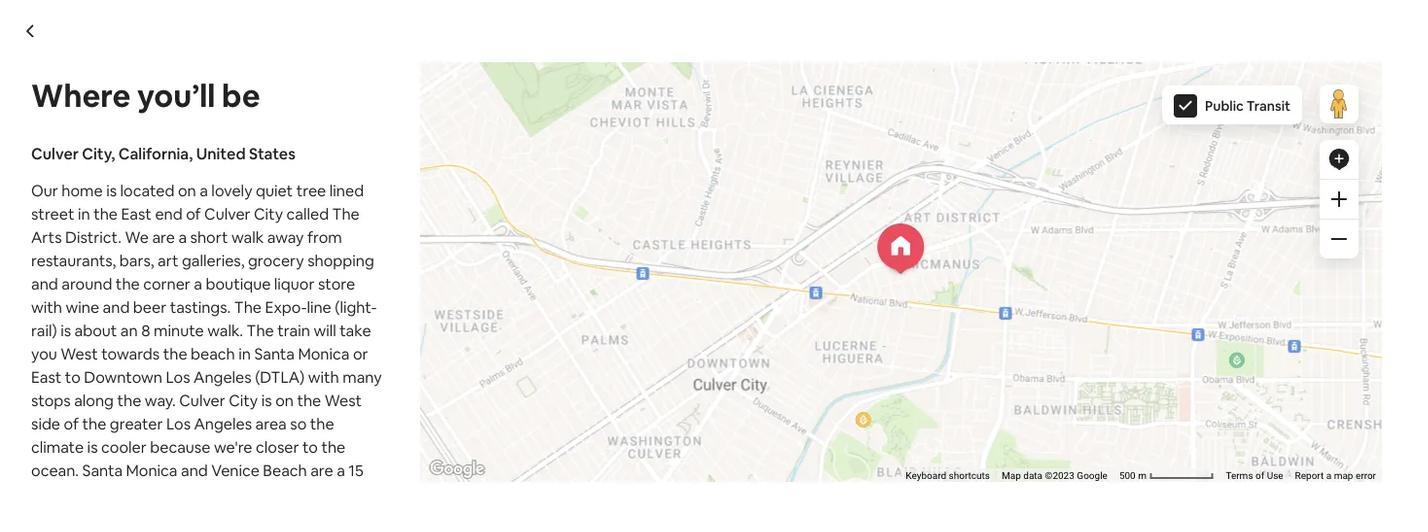 Task type: vqa. For each thing, say whether or not it's contained in the screenshot.
WILL
yes



Task type: describe. For each thing, give the bounding box(es) containing it.
where
[[31, 75, 131, 116]]

show all photos
[[1112, 428, 1213, 446]]

terms of use link
[[1226, 470, 1284, 482]]

all
[[1150, 428, 1164, 446]]

show all photos button
[[1073, 420, 1228, 453]]

map
[[1334, 470, 1354, 482]]

united inside button
[[558, 141, 601, 159]]

train
[[277, 321, 310, 340]]

the down along
[[82, 414, 106, 434]]

culver up 4.99
[[162, 99, 239, 132]]

galleries,
[[182, 250, 245, 270]]

city, inside button
[[458, 141, 487, 159]]

google image
[[425, 457, 489, 482]]

we're
[[214, 437, 252, 457]]

of left use
[[1256, 470, 1265, 482]]

2 vertical spatial city
[[229, 391, 258, 411]]

1 angeles from the top
[[194, 367, 252, 387]]

kitchen with full refrigerator, microwave & toaster-air fry convection oven. image
[[987, 339, 1251, 477]]

244
[[217, 141, 241, 159]]

0 vertical spatial on
[[178, 180, 196, 200]]

boutique
[[206, 274, 271, 294]]

public transit
[[1205, 97, 1291, 115]]

©2023
[[1045, 470, 1075, 482]]

culver right the way.
[[179, 391, 225, 411]]

4.99
[[179, 141, 207, 159]]

greater
[[110, 414, 163, 434]]

side
[[31, 414, 60, 434]]

the left beach
[[163, 344, 187, 364]]

1 vertical spatial santa
[[82, 461, 123, 481]]

the right so
[[310, 414, 334, 434]]

1 horizontal spatial culver city, california, united states
[[414, 141, 645, 159]]

lovely
[[211, 180, 252, 200]]

1 horizontal spatial with
[[308, 367, 339, 387]]

keyboard shortcuts
[[906, 470, 990, 482]]

ocean.
[[31, 461, 79, 481]]

0 vertical spatial city
[[245, 99, 294, 132]]

·
[[210, 141, 214, 159]]

will
[[314, 321, 336, 340]]

away
[[267, 227, 304, 247]]

save
[[1221, 142, 1251, 160]]

you'll
[[137, 75, 215, 116]]

expo-
[[265, 297, 307, 317]]

bars,
[[119, 250, 154, 270]]

be
[[222, 75, 260, 116]]

a left short
[[178, 227, 187, 247]]

you
[[31, 344, 57, 364]]

1 vertical spatial in
[[239, 344, 251, 364]]

2 los from the top
[[166, 414, 191, 434]]

take
[[340, 321, 371, 340]]

arts
[[31, 227, 62, 247]]

google map
showing 2 points of interest. region
[[321, 0, 1413, 514]]

(light-
[[335, 297, 377, 317]]

line
[[307, 297, 331, 317]]

walk.
[[207, 321, 243, 340]]

where you'll be dialog
[[0, 0, 1413, 514]]

0 vertical spatial about
[[74, 321, 117, 340]]

culver inside button
[[414, 141, 455, 159]]

0 vertical spatial east
[[121, 204, 152, 224]]

terms of use
[[1226, 470, 1284, 482]]

venice
[[211, 461, 260, 481]]

Start your search search field
[[561, 16, 853, 62]]

of right side
[[64, 414, 79, 434]]

bathroom image
[[714, 339, 979, 477]]

located
[[120, 180, 175, 200]]

store
[[318, 274, 355, 294]]

called
[[286, 204, 329, 224]]

transit
[[1247, 97, 1291, 115]]

zoom in image
[[1332, 192, 1347, 207]]

share button
[[1111, 134, 1186, 167]]

0 horizontal spatial in
[[78, 204, 90, 224]]

2 vertical spatial on
[[288, 484, 307, 504]]

california, inside button
[[490, 141, 555, 159]]

climate
[[31, 437, 84, 457]]

1 horizontal spatial about
[[161, 484, 203, 504]]

guesthouse
[[382, 99, 527, 132]]

area
[[255, 414, 287, 434]]

0 horizontal spatial are
[[152, 227, 175, 247]]

district.
[[65, 227, 122, 247]]

0 horizontal spatial and
[[31, 274, 58, 294]]

a left lovely
[[200, 180, 208, 200]]

is up area
[[261, 391, 272, 411]]

500 m button
[[1114, 469, 1220, 483]]

many
[[343, 367, 382, 387]]

is left cooler
[[87, 437, 98, 457]]

walk
[[232, 227, 264, 247]]

culver down lovely
[[204, 204, 251, 224]]

of down the because on the left bottom of the page
[[178, 507, 193, 514]]

cooler
[[101, 437, 147, 457]]

error
[[1356, 470, 1376, 482]]

tree
[[296, 180, 326, 200]]

lined
[[330, 180, 364, 200]]

wine
[[66, 297, 99, 317]]

through the front door to open living space image
[[714, 185, 979, 331]]

save button
[[1190, 134, 1259, 167]]

1 horizontal spatial santa
[[254, 344, 295, 364]]

(dtla)
[[255, 367, 305, 387]]

terms
[[1226, 470, 1253, 482]]

culver city stylish guesthouse
[[162, 99, 527, 132]]

because
[[150, 437, 211, 457]]

the left train.
[[310, 484, 334, 504]]

liquor
[[274, 274, 315, 294]]

along
[[74, 391, 114, 411]]

minutes
[[228, 484, 285, 504]]

states inside where you'll be dialog
[[249, 143, 296, 163]]

shortcuts
[[949, 470, 990, 482]]

a left 15
[[337, 461, 345, 481]]

1 vertical spatial and
[[103, 297, 130, 317]]

the up train.
[[321, 437, 346, 457]]

500
[[1120, 470, 1136, 482]]

report a map error link
[[1295, 470, 1376, 482]]

where you'll be
[[31, 75, 260, 116]]

stops
[[31, 391, 71, 411]]

beach
[[263, 461, 307, 481]]

0 vertical spatial the
[[332, 204, 360, 224]]

2 vertical spatial the
[[247, 321, 274, 340]]

1 horizontal spatial minute
[[154, 321, 204, 340]]

city
[[62, 507, 88, 514]]

downtown
[[84, 367, 162, 387]]

from
[[307, 227, 342, 247]]



Task type: locate. For each thing, give the bounding box(es) containing it.
the
[[94, 204, 118, 224], [116, 274, 140, 294], [163, 344, 187, 364], [117, 391, 141, 411], [297, 391, 321, 411], [82, 414, 106, 434], [310, 414, 334, 434], [321, 437, 346, 457], [310, 484, 334, 504], [105, 507, 130, 514]]

0 vertical spatial los
[[166, 367, 190, 387]]

1 horizontal spatial in
[[239, 344, 251, 364]]

end
[[155, 204, 183, 224]]

the down lined
[[332, 204, 360, 224]]

states inside button
[[604, 141, 645, 159]]

monica down will
[[298, 344, 350, 364]]

1 horizontal spatial states
[[604, 141, 645, 159]]

on up end
[[178, 180, 196, 200]]

united inside where you'll be dialog
[[196, 143, 246, 163]]

the left train
[[247, 321, 274, 340]]

in
[[78, 204, 90, 224], [239, 344, 251, 364]]

culver city, california, united states inside where you'll be dialog
[[31, 143, 296, 163]]

0 horizontal spatial with
[[31, 297, 62, 317]]

1 horizontal spatial west
[[325, 391, 362, 411]]

or right 'ride'
[[142, 484, 157, 504]]

0 vertical spatial are
[[152, 227, 175, 247]]

our
[[31, 180, 58, 200], [31, 507, 58, 514]]

0 horizontal spatial home
[[62, 180, 103, 200]]

minute down the tastings.
[[154, 321, 204, 340]]

share
[[1142, 142, 1178, 160]]

with left many
[[308, 367, 339, 387]]

the
[[332, 204, 360, 224], [234, 297, 262, 317], [247, 321, 274, 340]]

angeles down beach
[[194, 367, 252, 387]]

beach
[[191, 344, 235, 364]]

city, down where
[[82, 143, 115, 163]]

or
[[353, 344, 368, 364], [142, 484, 157, 504]]

photos
[[1167, 428, 1213, 446]]

1 our from the top
[[31, 180, 58, 200]]

culver up the street
[[31, 143, 79, 163]]

1 vertical spatial or
[[142, 484, 157, 504]]

are
[[152, 227, 175, 247], [310, 461, 333, 481]]

and down restaurants, in the left of the page
[[31, 274, 58, 294]]

1 los from the top
[[166, 367, 190, 387]]

2 vertical spatial and
[[181, 461, 208, 481]]

1 vertical spatial about
[[161, 484, 203, 504]]

0 vertical spatial our
[[31, 180, 58, 200]]

short
[[190, 227, 228, 247]]

california, down guesthouse
[[490, 141, 555, 159]]

the down bars,
[[116, 274, 140, 294]]

california,
[[490, 141, 555, 159], [118, 143, 193, 163]]

0 vertical spatial monica
[[298, 344, 350, 364]]

2 our from the top
[[31, 507, 58, 514]]

0 horizontal spatial united
[[196, 143, 246, 163]]

0 vertical spatial with
[[31, 297, 62, 317]]

1 vertical spatial our
[[31, 507, 58, 514]]

shopping
[[308, 250, 374, 270]]

front entry door of guesthouse image
[[162, 185, 707, 477]]

0 vertical spatial or
[[353, 344, 368, 364]]

home down 'ride'
[[133, 507, 174, 514]]

culver city, california, united states button
[[414, 138, 645, 161]]

a up the tastings.
[[194, 274, 202, 294]]

1 horizontal spatial united
[[558, 141, 601, 159]]

corner
[[143, 274, 190, 294]]

art
[[158, 250, 178, 270]]

east down the you
[[31, 367, 62, 387]]

0 horizontal spatial california,
[[118, 143, 193, 163]]

santa up car
[[82, 461, 123, 481]]

our up the street
[[31, 180, 58, 200]]

1 vertical spatial with
[[308, 367, 339, 387]]

244 reviews button
[[217, 140, 293, 160]]

use
[[1267, 470, 1284, 482]]

restaurants,
[[31, 250, 116, 270]]

west down many
[[325, 391, 362, 411]]

0 vertical spatial santa
[[254, 344, 295, 364]]

and
[[31, 274, 58, 294], [103, 297, 130, 317], [181, 461, 208, 481]]

on down (dtla)
[[275, 391, 294, 411]]

1 horizontal spatial city,
[[458, 141, 487, 159]]

1 vertical spatial angeles
[[194, 414, 252, 434]]

show
[[1112, 428, 1147, 446]]

1 vertical spatial west
[[325, 391, 362, 411]]

keyboard shortcuts button
[[906, 469, 990, 483]]

los up the way.
[[166, 367, 190, 387]]

1 vertical spatial city
[[254, 204, 283, 224]]

m
[[1138, 470, 1147, 482]]

the down the downtown at left
[[117, 391, 141, 411]]

to up along
[[65, 367, 81, 387]]

1 vertical spatial home
[[133, 507, 174, 514]]

street
[[31, 204, 74, 224]]

is
[[106, 180, 117, 200], [60, 321, 71, 340], [261, 391, 272, 411], [87, 437, 98, 457], [91, 507, 102, 514]]

0 vertical spatial in
[[78, 204, 90, 224]]

our home is located on a lovely quiet tree lined street in the east end of culver city called the arts district.  we are a short walk away from restaurants, bars, art galleries, grocery shopping and around the corner a  boutique liquor store with wine and beer tastings. the expo-line (light- rail) is about an 8 minute walk. the train will take you west towards the beach in santa monica or east to downtown los angeles (dtla) with many stops along the way.  culver city is on the west side of the greater los angeles area so the climate is cooler because we're closer to the ocean.  santa monica and venice beach are a 15 minute car ride or about 25 minutes on the train. our city is the home of land
[[31, 180, 385, 514]]

the up so
[[297, 391, 321, 411]]

in up district.
[[78, 204, 90, 224]]

0 horizontal spatial minute
[[31, 484, 81, 504]]

0 vertical spatial angeles
[[194, 367, 252, 387]]

1 vertical spatial east
[[31, 367, 62, 387]]

west right the you
[[61, 344, 98, 364]]

0 horizontal spatial west
[[61, 344, 98, 364]]

1 horizontal spatial monica
[[298, 344, 350, 364]]

culver city, california, united states up located
[[31, 143, 296, 163]]

add a place to the map image
[[1328, 148, 1351, 171]]

so
[[290, 414, 307, 434]]

city, down guesthouse
[[458, 141, 487, 159]]

is left located
[[106, 180, 117, 200]]

1 vertical spatial to
[[302, 437, 318, 457]]

angeles up we're
[[194, 414, 252, 434]]

0 horizontal spatial city,
[[82, 143, 115, 163]]

and down the because on the left bottom of the page
[[181, 461, 208, 481]]

drag pegman onto the map to open street view image
[[1320, 85, 1359, 124]]

is down car
[[91, 507, 102, 514]]

of right end
[[186, 204, 201, 224]]

culver city, california, united states down guesthouse
[[414, 141, 645, 159]]

santa
[[254, 344, 295, 364], [82, 461, 123, 481]]

0 horizontal spatial monica
[[126, 461, 178, 481]]

keyboard
[[906, 470, 947, 482]]

profile element
[[876, 0, 1251, 78]]

home up the street
[[62, 180, 103, 200]]

santa up (dtla)
[[254, 344, 295, 364]]

east up we
[[121, 204, 152, 224]]

0 horizontal spatial east
[[31, 367, 62, 387]]

to down so
[[302, 437, 318, 457]]

city,
[[458, 141, 487, 159], [82, 143, 115, 163]]

beer
[[133, 297, 167, 317]]

monica
[[298, 344, 350, 364], [126, 461, 178, 481]]

reviews
[[244, 141, 293, 159]]

15
[[349, 461, 364, 481]]

0 vertical spatial west
[[61, 344, 98, 364]]

1 horizontal spatial california,
[[490, 141, 555, 159]]

report a map error
[[1295, 470, 1376, 482]]

minute down ocean. at the left bottom of the page
[[31, 484, 81, 504]]

2 horizontal spatial and
[[181, 461, 208, 481]]

0 horizontal spatial states
[[249, 143, 296, 163]]

map
[[1002, 470, 1021, 482]]

0 horizontal spatial culver city, california, united states
[[31, 143, 296, 163]]

culver city, california, united states
[[414, 141, 645, 159], [31, 143, 296, 163]]

ride
[[111, 484, 139, 504]]

on down beach
[[288, 484, 307, 504]]

or up many
[[353, 344, 368, 364]]

1 vertical spatial on
[[275, 391, 294, 411]]

with
[[31, 297, 62, 317], [308, 367, 339, 387]]

city down "quiet"
[[254, 204, 283, 224]]

public
[[1205, 97, 1244, 115]]

monica up 'ride'
[[126, 461, 178, 481]]

los up the because on the left bottom of the page
[[166, 414, 191, 434]]

city up reviews
[[245, 99, 294, 132]]

states
[[604, 141, 645, 159], [249, 143, 296, 163]]

of
[[186, 204, 201, 224], [64, 414, 79, 434], [1256, 470, 1265, 482], [178, 507, 193, 514]]

0 vertical spatial minute
[[154, 321, 204, 340]]

around
[[62, 274, 112, 294]]

city
[[245, 99, 294, 132], [254, 204, 283, 224], [229, 391, 258, 411]]

city up area
[[229, 391, 258, 411]]

and up an
[[103, 297, 130, 317]]

the down boutique
[[234, 297, 262, 317]]

report
[[1295, 470, 1324, 482]]

1 horizontal spatial east
[[121, 204, 152, 224]]

0 vertical spatial and
[[31, 274, 58, 294]]

1 vertical spatial monica
[[126, 461, 178, 481]]

closer
[[256, 437, 299, 457]]

1 horizontal spatial and
[[103, 297, 130, 317]]

data
[[1024, 470, 1043, 482]]

2 angeles from the top
[[194, 414, 252, 434]]

about down wine in the bottom left of the page
[[74, 321, 117, 340]]

about left 25
[[161, 484, 203, 504]]

0 vertical spatial to
[[65, 367, 81, 387]]

0 horizontal spatial about
[[74, 321, 117, 340]]

google
[[1077, 470, 1108, 482]]

8
[[141, 321, 150, 340]]

about
[[74, 321, 117, 340], [161, 484, 203, 504]]

a left map
[[1327, 470, 1332, 482]]

car
[[85, 484, 108, 504]]

our left 'city'
[[31, 507, 58, 514]]

french doors to private patio. image
[[987, 185, 1251, 331]]

with up rail)
[[31, 297, 62, 317]]

4.99 · 244 reviews
[[179, 141, 293, 159]]

are up art
[[152, 227, 175, 247]]

are left 15
[[310, 461, 333, 481]]

an
[[120, 321, 138, 340]]

culver down guesthouse
[[414, 141, 455, 159]]

0 vertical spatial home
[[62, 180, 103, 200]]

1 horizontal spatial home
[[133, 507, 174, 514]]

the down 'ride'
[[105, 507, 130, 514]]

way.
[[145, 391, 176, 411]]

california, inside where you'll be dialog
[[118, 143, 193, 163]]

1 horizontal spatial are
[[310, 461, 333, 481]]

1 horizontal spatial or
[[353, 344, 368, 364]]

on
[[178, 180, 196, 200], [275, 391, 294, 411], [288, 484, 307, 504]]

1 vertical spatial the
[[234, 297, 262, 317]]

is right rail)
[[60, 321, 71, 340]]

1 horizontal spatial to
[[302, 437, 318, 457]]

a
[[200, 180, 208, 200], [178, 227, 187, 247], [194, 274, 202, 294], [337, 461, 345, 481], [1327, 470, 1332, 482]]

1 vertical spatial los
[[166, 414, 191, 434]]

zoom out image
[[1332, 232, 1347, 247]]

the up district.
[[94, 204, 118, 224]]

tastings.
[[170, 297, 231, 317]]

los
[[166, 367, 190, 387], [166, 414, 191, 434]]

500 m
[[1120, 470, 1149, 482]]

california, up located
[[118, 143, 193, 163]]

0 horizontal spatial or
[[142, 484, 157, 504]]

1 vertical spatial are
[[310, 461, 333, 481]]

1 vertical spatial minute
[[31, 484, 81, 504]]

city, inside where you'll be dialog
[[82, 143, 115, 163]]

0 horizontal spatial to
[[65, 367, 81, 387]]

rail)
[[31, 321, 57, 340]]

0 horizontal spatial santa
[[82, 461, 123, 481]]

your stay location, map pin image
[[878, 224, 924, 274]]

stylish
[[299, 99, 377, 132]]

in down walk.
[[239, 344, 251, 364]]



